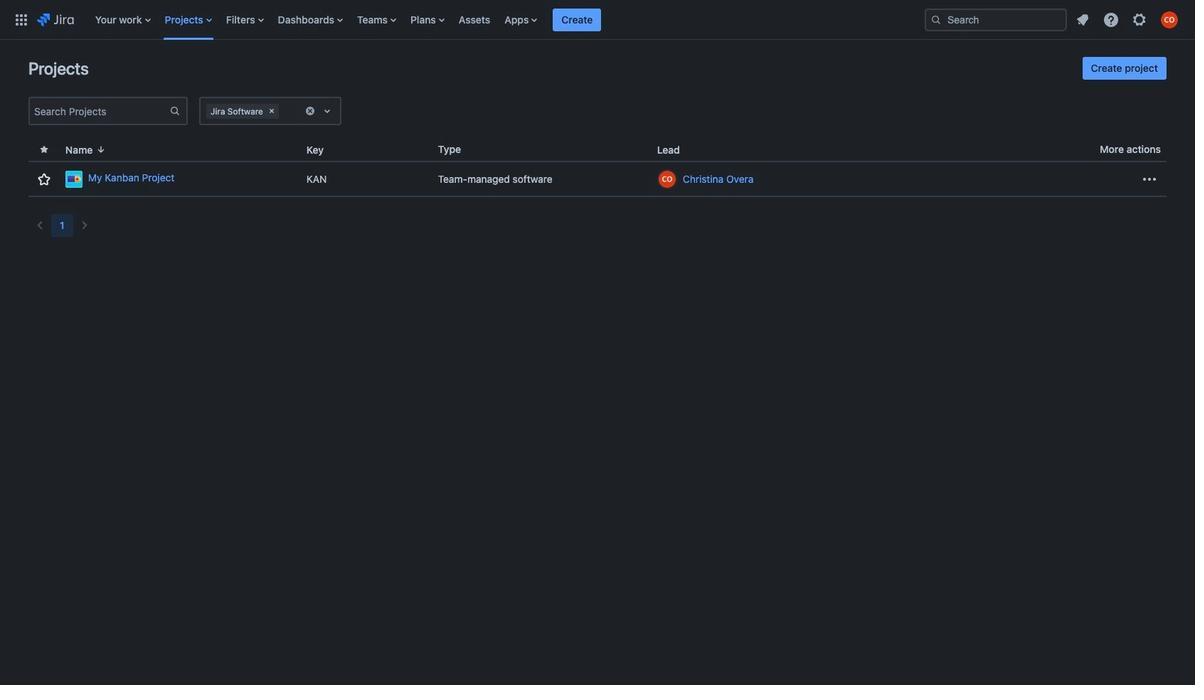 Task type: locate. For each thing, give the bounding box(es) containing it.
jira image
[[37, 11, 74, 28], [37, 11, 74, 28]]

group
[[1083, 57, 1167, 80]]

open image
[[319, 102, 336, 120]]

list
[[88, 0, 914, 39], [1070, 7, 1187, 32]]

clear image
[[305, 105, 316, 117]]

search image
[[931, 14, 942, 25]]

banner
[[0, 0, 1195, 40]]

previous image
[[31, 217, 48, 234]]

help image
[[1103, 11, 1120, 28]]

star my kanban project image
[[36, 170, 53, 187]]

your profile and settings image
[[1161, 11, 1178, 28]]

list item
[[553, 0, 602, 39]]

None search field
[[925, 8, 1067, 31]]

Choose Jira products text field
[[282, 104, 284, 118]]



Task type: vqa. For each thing, say whether or not it's contained in the screenshot.
Add shortcut icon
no



Task type: describe. For each thing, give the bounding box(es) containing it.
Search field
[[925, 8, 1067, 31]]

settings image
[[1131, 11, 1148, 28]]

1 horizontal spatial list
[[1070, 7, 1187, 32]]

0 horizontal spatial list
[[88, 0, 914, 39]]

Search Projects text field
[[30, 101, 169, 121]]

more image
[[1141, 170, 1158, 187]]

next image
[[76, 217, 93, 234]]

notifications image
[[1074, 11, 1091, 28]]

clear image
[[266, 105, 277, 117]]

primary element
[[9, 0, 914, 39]]

appswitcher icon image
[[13, 11, 30, 28]]



